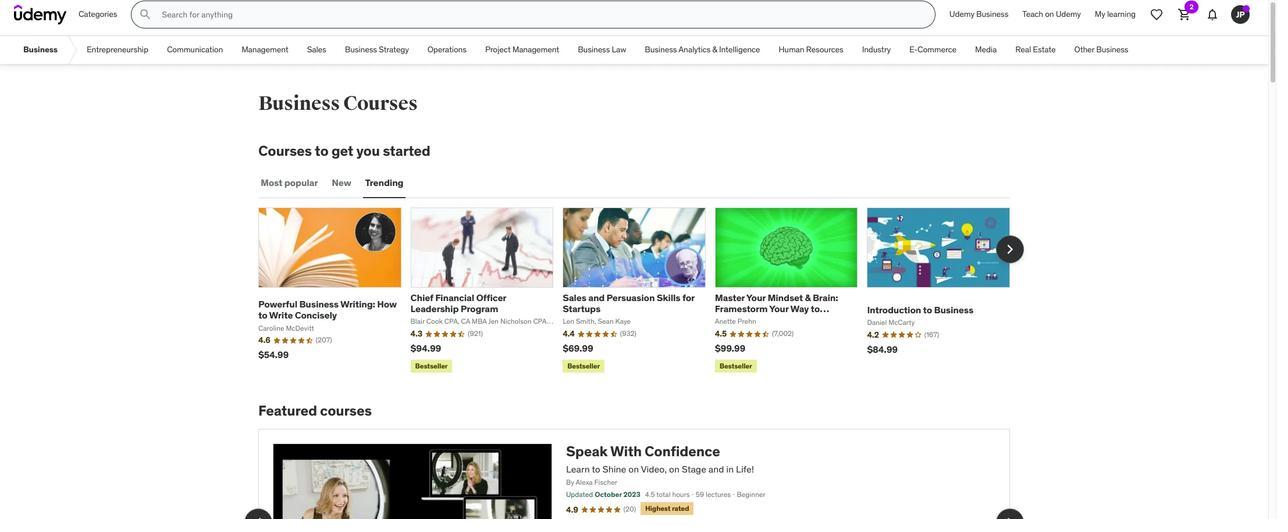 Task type: locate. For each thing, give the bounding box(es) containing it.
project management link
[[476, 36, 569, 64]]

business analytics & intelligence
[[645, 44, 761, 55]]

and
[[589, 292, 605, 304], [709, 464, 725, 476]]

0 horizontal spatial sales
[[307, 44, 326, 55]]

updated october 2023
[[566, 491, 641, 500]]

0 vertical spatial sales
[[307, 44, 326, 55]]

operations link
[[418, 36, 476, 64]]

sales right management link
[[307, 44, 326, 55]]

master your mindset & brain: framestorm your way to success link
[[715, 292, 839, 326]]

submit search image
[[139, 8, 153, 22]]

get
[[332, 142, 354, 160]]

success
[[715, 315, 752, 326]]

categories button
[[72, 1, 124, 29]]

1 horizontal spatial udemy
[[1057, 9, 1082, 19]]

0 horizontal spatial courses
[[259, 142, 312, 160]]

business strategy link
[[336, 36, 418, 64]]

to inside speak with confidence learn to shine on video, on stage and in life! by alexa fischer
[[592, 464, 601, 476]]

udemy inside "link"
[[1057, 9, 1082, 19]]

financial
[[436, 292, 475, 304]]

new
[[332, 177, 351, 189]]

sales for sales
[[307, 44, 326, 55]]

2 next image from the top
[[1001, 514, 1020, 520]]

to right the 'way'
[[811, 303, 820, 315]]

2 udemy from the left
[[1057, 9, 1082, 19]]

carousel element containing speak with confidence
[[245, 430, 1025, 520]]

and left persuasion
[[589, 292, 605, 304]]

business law link
[[569, 36, 636, 64]]

industry link
[[853, 36, 901, 64]]

carousel element
[[259, 208, 1025, 376], [245, 430, 1025, 520]]

sales inside sales and persuasion skills for startups
[[563, 292, 587, 304]]

for
[[683, 292, 695, 304]]

1 vertical spatial sales
[[563, 292, 587, 304]]

(20)
[[624, 505, 636, 514]]

courses to get you started
[[259, 142, 431, 160]]

business link
[[14, 36, 67, 64]]

alexa
[[576, 479, 593, 487]]

speak
[[566, 443, 608, 461]]

sales link
[[298, 36, 336, 64]]

fischer
[[595, 479, 618, 487]]

& right analytics
[[713, 44, 718, 55]]

0 horizontal spatial on
[[629, 464, 639, 476]]

to inside powerful business writing: how to write concisely
[[259, 310, 268, 322]]

0 horizontal spatial udemy
[[950, 9, 975, 19]]

jp
[[1237, 9, 1246, 20]]

1 horizontal spatial your
[[770, 303, 789, 315]]

business
[[977, 9, 1009, 19], [23, 44, 58, 55], [345, 44, 377, 55], [578, 44, 610, 55], [645, 44, 677, 55], [1097, 44, 1129, 55], [259, 91, 340, 116], [299, 299, 339, 310], [935, 304, 974, 316]]

e-
[[910, 44, 918, 55]]

teach on udemy link
[[1016, 1, 1089, 29]]

estate
[[1034, 44, 1056, 55]]

courses up you
[[343, 91, 418, 116]]

0 vertical spatial &
[[713, 44, 718, 55]]

way
[[791, 303, 809, 315]]

2
[[1190, 2, 1194, 11]]

confidence
[[645, 443, 721, 461]]

1 udemy from the left
[[950, 9, 975, 19]]

entrepreneurship
[[87, 44, 148, 55]]

most popular
[[261, 177, 318, 189]]

how
[[377, 299, 397, 310]]

mindset
[[768, 292, 804, 304]]

to
[[315, 142, 329, 160], [811, 303, 820, 315], [924, 304, 933, 316], [259, 310, 268, 322], [592, 464, 601, 476]]

0 vertical spatial next image
[[1001, 240, 1020, 259]]

1 horizontal spatial on
[[670, 464, 680, 476]]

&
[[713, 44, 718, 55], [805, 292, 811, 304]]

notifications image
[[1206, 8, 1220, 22]]

lectures
[[706, 491, 731, 500]]

and inside sales and persuasion skills for startups
[[589, 292, 605, 304]]

udemy up media link
[[950, 9, 975, 19]]

on right teach
[[1046, 9, 1055, 19]]

management left sales link
[[242, 44, 289, 55]]

my learning
[[1096, 9, 1136, 19]]

management down search for anything text box
[[513, 44, 560, 55]]

powerful business writing: how to write concisely
[[259, 299, 397, 322]]

2 management from the left
[[513, 44, 560, 55]]

0 horizontal spatial and
[[589, 292, 605, 304]]

& inside master your mindset & brain: framestorm your way to success
[[805, 292, 811, 304]]

project
[[486, 44, 511, 55]]

shine
[[603, 464, 627, 476]]

udemy left my on the right
[[1057, 9, 1082, 19]]

courses
[[320, 402, 372, 421]]

master
[[715, 292, 745, 304]]

on down the with
[[629, 464, 639, 476]]

your left the 'way'
[[770, 303, 789, 315]]

sales left persuasion
[[563, 292, 587, 304]]

jp link
[[1227, 1, 1255, 29]]

management
[[242, 44, 289, 55], [513, 44, 560, 55]]

write
[[269, 310, 293, 322]]

1 horizontal spatial courses
[[343, 91, 418, 116]]

learn
[[566, 464, 590, 476]]

Search for anything text field
[[160, 5, 922, 24]]

0 vertical spatial carousel element
[[259, 208, 1025, 376]]

udemy business
[[950, 9, 1009, 19]]

1 vertical spatial next image
[[1001, 514, 1020, 520]]

resources
[[807, 44, 844, 55]]

courses up most popular
[[259, 142, 312, 160]]

other business
[[1075, 44, 1129, 55]]

to left get
[[315, 142, 329, 160]]

1 vertical spatial &
[[805, 292, 811, 304]]

speak with confidence learn to shine on video, on stage and in life! by alexa fischer
[[566, 443, 755, 487]]

real estate
[[1016, 44, 1056, 55]]

1 vertical spatial carousel element
[[245, 430, 1025, 520]]

shopping cart with 2 items image
[[1178, 8, 1192, 22]]

59 lectures
[[696, 491, 731, 500]]

featured
[[259, 402, 317, 421]]

powerful
[[259, 299, 298, 310]]

0 vertical spatial and
[[589, 292, 605, 304]]

introduction to business link
[[868, 304, 974, 316]]

on
[[1046, 9, 1055, 19], [629, 464, 639, 476], [670, 464, 680, 476]]

0 horizontal spatial management
[[242, 44, 289, 55]]

1 horizontal spatial and
[[709, 464, 725, 476]]

1 vertical spatial and
[[709, 464, 725, 476]]

business courses
[[259, 91, 418, 116]]

your right master
[[747, 292, 766, 304]]

introduction to business
[[868, 304, 974, 316]]

2 horizontal spatial on
[[1046, 9, 1055, 19]]

to up fischer
[[592, 464, 601, 476]]

udemy image
[[14, 5, 67, 24]]

to inside master your mindset & brain: framestorm your way to success
[[811, 303, 820, 315]]

1 horizontal spatial management
[[513, 44, 560, 55]]

management link
[[232, 36, 298, 64]]

brain:
[[813, 292, 839, 304]]

1 horizontal spatial &
[[805, 292, 811, 304]]

chief financial officer leadership program
[[411, 292, 507, 315]]

your
[[747, 292, 766, 304], [770, 303, 789, 315]]

to right introduction
[[924, 304, 933, 316]]

most
[[261, 177, 283, 189]]

1 management from the left
[[242, 44, 289, 55]]

& left brain:
[[805, 292, 811, 304]]

courses
[[343, 91, 418, 116], [259, 142, 312, 160]]

in
[[727, 464, 734, 476]]

udemy
[[950, 9, 975, 19], [1057, 9, 1082, 19]]

on down confidence
[[670, 464, 680, 476]]

1 horizontal spatial sales
[[563, 292, 587, 304]]

to left write
[[259, 310, 268, 322]]

you have alerts image
[[1244, 5, 1251, 12]]

stage
[[682, 464, 707, 476]]

2 link
[[1171, 1, 1199, 29]]

with
[[611, 443, 642, 461]]

next image
[[1001, 240, 1020, 259], [1001, 514, 1020, 520]]

and left in
[[709, 464, 725, 476]]

0 horizontal spatial &
[[713, 44, 718, 55]]



Task type: describe. For each thing, give the bounding box(es) containing it.
operations
[[428, 44, 467, 55]]

previous image
[[249, 514, 268, 520]]

human
[[779, 44, 805, 55]]

and inside speak with confidence learn to shine on video, on stage and in life! by alexa fischer
[[709, 464, 725, 476]]

media
[[976, 44, 997, 55]]

project management
[[486, 44, 560, 55]]

introduction
[[868, 304, 922, 316]]

trending
[[365, 177, 404, 189]]

program
[[461, 303, 499, 315]]

my learning link
[[1089, 1, 1143, 29]]

teach
[[1023, 9, 1044, 19]]

hours
[[673, 491, 690, 500]]

on inside teach on udemy "link"
[[1046, 9, 1055, 19]]

0 vertical spatial courses
[[343, 91, 418, 116]]

concisely
[[295, 310, 337, 322]]

1 vertical spatial courses
[[259, 142, 312, 160]]

featured courses
[[259, 402, 372, 421]]

arrow pointing to subcategory menu links image
[[67, 36, 77, 64]]

communication link
[[158, 36, 232, 64]]

chief
[[411, 292, 434, 304]]

october
[[595, 491, 622, 500]]

business analytics & intelligence link
[[636, 36, 770, 64]]

strategy
[[379, 44, 409, 55]]

intelligence
[[720, 44, 761, 55]]

media link
[[967, 36, 1007, 64]]

highest rated
[[646, 505, 690, 513]]

wishlist image
[[1150, 8, 1164, 22]]

law
[[612, 44, 627, 55]]

human resources link
[[770, 36, 853, 64]]

trending button
[[363, 169, 406, 197]]

video,
[[641, 464, 667, 476]]

industry
[[863, 44, 891, 55]]

business law
[[578, 44, 627, 55]]

chief financial officer leadership program link
[[411, 292, 507, 315]]

powerful business writing: how to write concisely link
[[259, 299, 397, 322]]

1 next image from the top
[[1001, 240, 1020, 259]]

learning
[[1108, 9, 1136, 19]]

startups
[[563, 303, 601, 315]]

life!
[[737, 464, 755, 476]]

sales and persuasion skills for startups link
[[563, 292, 695, 315]]

4.5
[[645, 491, 655, 500]]

business inside powerful business writing: how to write concisely
[[299, 299, 339, 310]]

real
[[1016, 44, 1032, 55]]

2023
[[624, 491, 641, 500]]

other business link
[[1066, 36, 1139, 64]]

master your mindset & brain: framestorm your way to success
[[715, 292, 839, 326]]

real estate link
[[1007, 36, 1066, 64]]

updated
[[566, 491, 593, 500]]

total
[[657, 491, 671, 500]]

beginner
[[737, 491, 766, 500]]

communication
[[167, 44, 223, 55]]

e-commerce link
[[901, 36, 967, 64]]

sales for sales and persuasion skills for startups
[[563, 292, 587, 304]]

other
[[1075, 44, 1095, 55]]

my
[[1096, 9, 1106, 19]]

leadership
[[411, 303, 459, 315]]

4.9
[[566, 505, 578, 516]]

e-commerce
[[910, 44, 957, 55]]

teach on udemy
[[1023, 9, 1082, 19]]

analytics
[[679, 44, 711, 55]]

by
[[566, 479, 575, 487]]

you
[[357, 142, 380, 160]]

management inside "link"
[[513, 44, 560, 55]]

0 horizontal spatial your
[[747, 292, 766, 304]]

59
[[696, 491, 705, 500]]

sales and persuasion skills for startups
[[563, 292, 695, 315]]

officer
[[476, 292, 507, 304]]

carousel element containing chief financial officer leadership program
[[259, 208, 1025, 376]]

rated
[[672, 505, 690, 513]]

commerce
[[918, 44, 957, 55]]

skills
[[657, 292, 681, 304]]



Task type: vqa. For each thing, say whether or not it's contained in the screenshot.
first small icon from the bottom of the sidebar element
no



